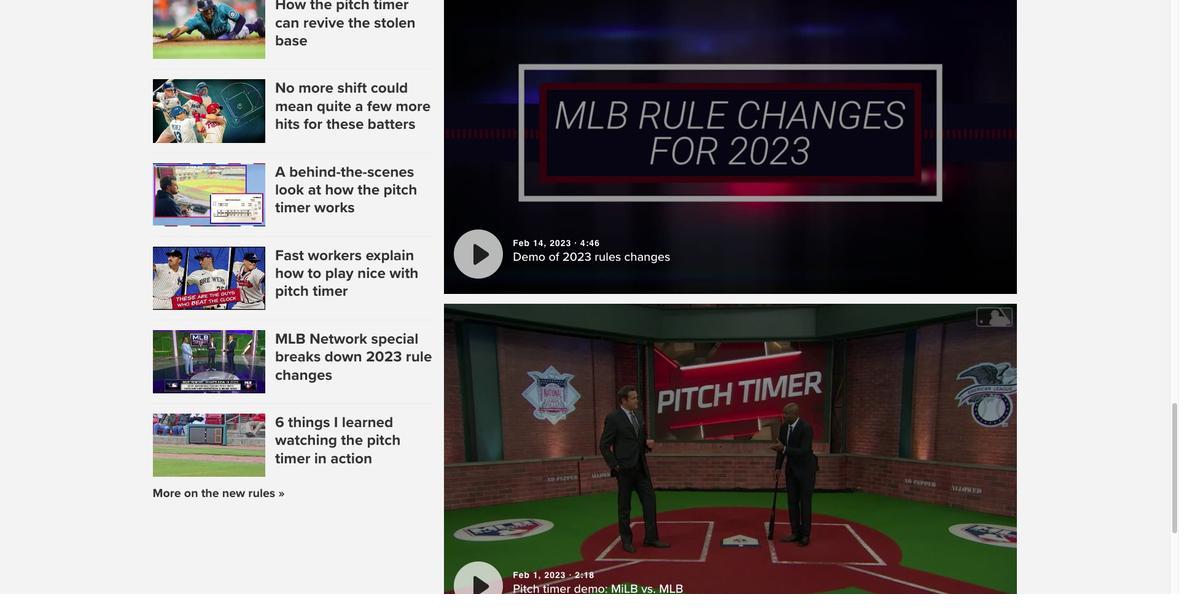 Task type: vqa. For each thing, say whether or not it's contained in the screenshot.
could
yes



Task type: locate. For each thing, give the bounding box(es) containing it.
pitch inside fast workers explain how to play nice with pitch timer
[[275, 283, 309, 301]]

2023 down special
[[366, 348, 402, 366]]

breaks
[[275, 348, 321, 366]]

1 vertical spatial feb
[[513, 570, 530, 580]]

rules inside the feb 14, 2023 · 4:46 demo of 2023 rules changes
[[595, 250, 621, 265]]

mlb media player group
[[444, 0, 1017, 294], [444, 304, 1017, 595]]

how
[[275, 0, 306, 14]]

how inside fast workers explain how to play nice with pitch timer
[[275, 265, 304, 283]]

the up action
[[341, 432, 363, 450]]

changes inside the feb 14, 2023 · 4:46 demo of 2023 rules changes
[[624, 250, 670, 265]]

changes
[[624, 250, 670, 265], [275, 366, 332, 384]]

mlb network special breaks down 2023 rule changes link
[[275, 330, 434, 384]]

2:18
[[575, 570, 595, 580]]

1 horizontal spatial more
[[396, 97, 431, 115]]

how
[[325, 181, 354, 199], [275, 265, 304, 283]]

pitch up the 'revive'
[[336, 0, 370, 14]]

special
[[371, 330, 419, 348]]

quite
[[317, 97, 351, 115]]

1 vertical spatial changes
[[275, 366, 332, 384]]

at
[[308, 181, 321, 199]]

· left the 2:18
[[569, 570, 572, 580]]

feb for feb 14, 2023 · 4:46 demo of 2023 rules changes
[[513, 238, 530, 248]]

0 vertical spatial how
[[325, 181, 354, 199]]

pitch
[[336, 0, 370, 14], [383, 181, 417, 199], [275, 283, 309, 301], [367, 432, 401, 450]]

how down fast
[[275, 265, 304, 283]]

timer down watching
[[275, 450, 310, 468]]

workers
[[308, 247, 362, 265]]

1 horizontal spatial how
[[325, 181, 354, 199]]

mlb
[[275, 330, 306, 348]]

more up quite
[[298, 79, 334, 97]]

0 horizontal spatial rules
[[248, 487, 275, 501]]

more
[[153, 487, 181, 501]]

feb left 1,
[[513, 570, 530, 580]]

timer up stolen
[[373, 0, 409, 14]]

1 vertical spatial ·
[[569, 570, 572, 580]]

to
[[308, 265, 321, 283]]

0 vertical spatial mlb media player group
[[444, 0, 1017, 294]]

more up batters
[[396, 97, 431, 115]]

feb 1, 2023 · 2:18
[[513, 570, 595, 580]]

more on the new rules
[[153, 487, 275, 501]]

0 vertical spatial changes
[[624, 250, 670, 265]]

a behind-the-scenes look at how the pitch timer works
[[275, 163, 417, 217]]

the
[[310, 0, 332, 14], [348, 14, 370, 32], [358, 181, 380, 199], [341, 432, 363, 450], [201, 487, 219, 501]]

feb inside the feb 14, 2023 · 4:46 demo of 2023 rules changes
[[513, 238, 530, 248]]

timer down play
[[313, 283, 348, 301]]

timer
[[373, 0, 409, 14], [275, 199, 310, 217], [313, 283, 348, 301], [275, 450, 310, 468]]

the inside 6 things i learned watching the pitch timer in action
[[341, 432, 363, 450]]

stolen
[[374, 14, 416, 32]]

·
[[574, 238, 577, 248], [569, 570, 572, 580]]

feb
[[513, 238, 530, 248], [513, 570, 530, 580]]

0 horizontal spatial changes
[[275, 366, 332, 384]]

· inside the feb 14, 2023 · 4:46 demo of 2023 rules changes
[[574, 238, 577, 248]]

the right the 'revive'
[[348, 14, 370, 32]]

revive
[[303, 14, 344, 32]]

· for feb 14, 2023 · 4:46 demo of 2023 rules changes
[[574, 238, 577, 248]]

timer down look
[[275, 199, 310, 217]]

demo of 2023 rules changes image
[[444, 0, 1017, 294]]

1 feb from the top
[[513, 238, 530, 248]]

no more shift could mean quite a few more hits for these batters link
[[275, 79, 434, 133]]

no more shift could mean quite a few more hits for these batters
[[275, 79, 431, 133]]

0 vertical spatial ·
[[574, 238, 577, 248]]

pitch down scenes at the left top
[[383, 181, 417, 199]]

2 feb from the top
[[513, 570, 530, 580]]

a behind-the-scenes look at how the pitch timer works link
[[275, 163, 434, 217]]

2 mlb media player group from the top
[[444, 304, 1017, 595]]

more
[[298, 79, 334, 97], [396, 97, 431, 115]]

0 vertical spatial rules
[[595, 250, 621, 265]]

mean
[[275, 97, 313, 115]]

1 horizontal spatial rules
[[595, 250, 621, 265]]

with
[[390, 265, 419, 283]]

2023 right 1,
[[544, 570, 566, 580]]

timer inside a behind-the-scenes look at how the pitch timer works
[[275, 199, 310, 217]]

rules down 4:46
[[595, 250, 621, 265]]

1 vertical spatial how
[[275, 265, 304, 283]]

2023
[[550, 238, 571, 248], [563, 250, 592, 265], [366, 348, 402, 366], [544, 570, 566, 580]]

0 horizontal spatial ·
[[569, 570, 572, 580]]

· left 4:46
[[574, 238, 577, 248]]

how up works
[[325, 181, 354, 199]]

6 things i learned watching the pitch timer in action
[[275, 414, 401, 468]]

rules right new
[[248, 487, 275, 501]]

behind-
[[289, 163, 341, 181]]

14,
[[533, 238, 547, 248]]

few
[[367, 97, 392, 115]]

the down the the-
[[358, 181, 380, 199]]

1 mlb media player group from the top
[[444, 0, 1017, 294]]

the-
[[341, 163, 367, 181]]

demo
[[513, 250, 546, 265]]

explain
[[366, 247, 414, 265]]

new
[[222, 487, 245, 501]]

for
[[304, 115, 323, 133]]

1 vertical spatial mlb media player group
[[444, 304, 1017, 595]]

fast workers explain how to play nice with pitch timer link
[[275, 247, 434, 301]]

1 horizontal spatial ·
[[574, 238, 577, 248]]

· for feb 1, 2023 · 2:18
[[569, 570, 572, 580]]

pitch down 'learned'
[[367, 432, 401, 450]]

a
[[275, 163, 285, 181]]

1 horizontal spatial changes
[[624, 250, 670, 265]]

of
[[549, 250, 559, 265]]

rules
[[595, 250, 621, 265], [248, 487, 275, 501]]

0 vertical spatial feb
[[513, 238, 530, 248]]

things
[[288, 414, 330, 432]]

0 horizontal spatial how
[[275, 265, 304, 283]]

action
[[331, 450, 372, 468]]

pitch down to
[[275, 283, 309, 301]]

no
[[275, 79, 295, 97]]

timer inside 6 things i learned watching the pitch timer in action
[[275, 450, 310, 468]]

feb up "demo"
[[513, 238, 530, 248]]



Task type: describe. For each thing, give the bounding box(es) containing it.
pitch inside a behind-the-scenes look at how the pitch timer works
[[383, 181, 417, 199]]

0 horizontal spatial more
[[298, 79, 334, 97]]

rule
[[406, 348, 432, 366]]

pitch inside how the pitch timer can revive the stolen base
[[336, 0, 370, 14]]

1 vertical spatial rules
[[248, 487, 275, 501]]

how the pitch timer can revive the stolen base
[[275, 0, 416, 50]]

can
[[275, 14, 299, 32]]

fast workers explain how to play nice with pitch timer
[[275, 247, 419, 301]]

the up the 'revive'
[[310, 0, 332, 14]]

6 things i learned watching the pitch timer in action link
[[275, 414, 434, 468]]

the right on
[[201, 487, 219, 501]]

learned
[[342, 414, 393, 432]]

i
[[334, 414, 338, 432]]

scenes
[[367, 163, 414, 181]]

look
[[275, 181, 304, 199]]

hits
[[275, 115, 300, 133]]

1,
[[533, 570, 541, 580]]

4:46
[[580, 238, 600, 248]]

down
[[325, 348, 362, 366]]

on
[[184, 487, 198, 501]]

timer inside fast workers explain how to play nice with pitch timer
[[313, 283, 348, 301]]

feb 14, 2023 · 4:46 demo of 2023 rules changes
[[513, 238, 670, 265]]

how inside a behind-the-scenes look at how the pitch timer works
[[325, 181, 354, 199]]

fast
[[275, 247, 304, 265]]

2023 up of
[[550, 238, 571, 248]]

these
[[326, 115, 364, 133]]

the inside a behind-the-scenes look at how the pitch timer works
[[358, 181, 380, 199]]

more on the new rules link
[[153, 487, 275, 501]]

pitch inside 6 things i learned watching the pitch timer in action
[[367, 432, 401, 450]]

mlb network special breaks down 2023 rule changes
[[275, 330, 432, 384]]

in
[[314, 450, 327, 468]]

nice
[[357, 265, 386, 283]]

batters
[[368, 115, 416, 133]]

shift
[[337, 79, 367, 97]]

a
[[355, 97, 363, 115]]

2023 down 4:46
[[563, 250, 592, 265]]

watching
[[275, 432, 337, 450]]

could
[[371, 79, 408, 97]]

works
[[314, 199, 355, 217]]

changes inside mlb network special breaks down 2023 rule changes
[[275, 366, 332, 384]]

how the pitch timer can revive the stolen base link
[[275, 0, 434, 50]]

timer inside how the pitch timer can revive the stolen base
[[373, 0, 409, 14]]

feb for feb 1, 2023 · 2:18
[[513, 570, 530, 580]]

6
[[275, 414, 284, 432]]

play
[[325, 265, 354, 283]]

network
[[310, 330, 367, 348]]

base
[[275, 32, 307, 50]]

2023 inside mlb network special breaks down 2023 rule changes
[[366, 348, 402, 366]]

mlb media player group containing demo of 2023 rules changes
[[444, 0, 1017, 294]]

mlb media player group containing feb 1, 2023
[[444, 304, 1017, 595]]

pitch timer demo: milb vs. mlb image
[[444, 304, 1017, 595]]



